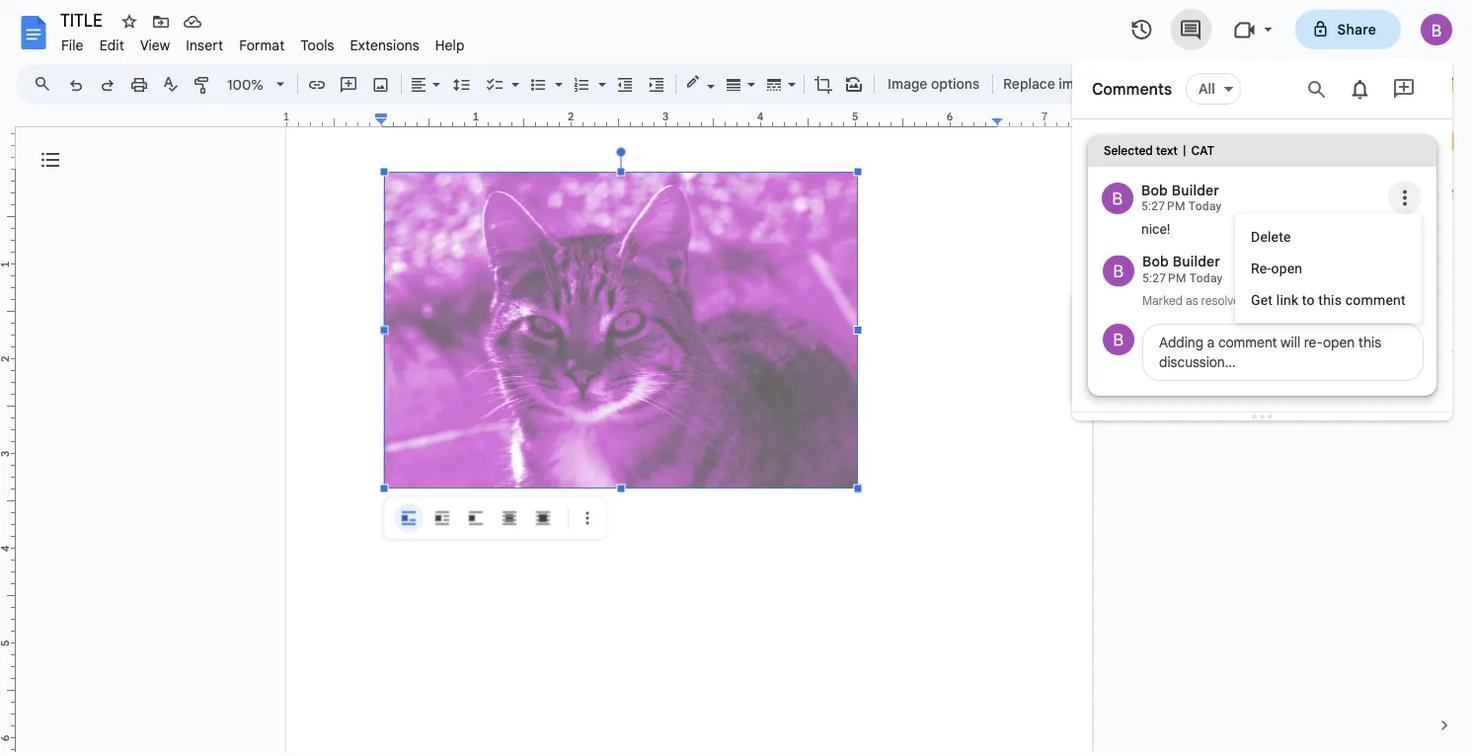 Task type: vqa. For each thing, say whether or not it's contained in the screenshot.
status
no



Task type: locate. For each thing, give the bounding box(es) containing it.
size image up size image
[[1084, 335, 1107, 359]]

image options button
[[879, 69, 989, 99]]

view menu item
[[132, 34, 178, 57]]

size image
[[1084, 295, 1107, 319], [1084, 335, 1107, 359]]

right margin image
[[993, 112, 1093, 126]]

bob for bob builder 5:27 pm today marked as resolved
[[1143, 253, 1170, 271]]

builder up as
[[1173, 253, 1221, 271]]

Behind text radio
[[495, 504, 525, 533]]

1 vertical spatial today
[[1190, 271, 1224, 285]]

today inside the bob builder 5:27 pm today
[[1189, 200, 1223, 213]]

bob builder image
[[1103, 324, 1135, 356]]

line & paragraph spacing image
[[451, 70, 474, 98]]

tab list
[[1418, 58, 1473, 698]]

1 vertical spatial 5:27 pm
[[1143, 271, 1187, 285]]

builder for bob builder 5:27 pm today marked as resolved
[[1173, 253, 1221, 271]]

1 vertical spatial bob builder image
[[1103, 255, 1135, 287]]

all button
[[1187, 73, 1242, 105]]

5:27 pm inside bob builder 5:27 pm today marked as resolved
[[1143, 271, 1187, 285]]

1 vertical spatial bob
[[1143, 253, 1170, 271]]

today
[[1189, 200, 1223, 213], [1190, 271, 1224, 285]]

2 size image from the top
[[1084, 335, 1107, 359]]

menu bar containing file
[[53, 26, 473, 58]]

menu bar banner
[[0, 0, 1473, 754]]

delete
[[1252, 229, 1292, 245]]

all
[[1199, 80, 1216, 97]]

help
[[435, 37, 465, 54]]

builder inside the bob builder 5:27 pm today
[[1172, 182, 1220, 199]]

today up as
[[1190, 271, 1224, 285]]

menu bar inside menu bar "banner"
[[53, 26, 473, 58]]

comments dialog. resolved comment. author bob builder. 1 replies. 0 new replies. list item
[[1089, 24, 1464, 413]]

option group
[[394, 504, 558, 533]]

today for bob builder 5:27 pm today
[[1189, 200, 1223, 213]]

image options
[[888, 75, 980, 92]]

tools menu item
[[293, 34, 342, 57]]

bob builder image
[[1102, 183, 1134, 214], [1103, 255, 1135, 287]]

0 vertical spatial size image
[[1084, 295, 1107, 319]]

Wrap text radio
[[428, 504, 457, 533]]

checklist menu image
[[507, 71, 520, 78]]

bob inside bob builder 5:27 pm today marked as resolved
[[1143, 253, 1170, 271]]

5:27 pm up marked
[[1143, 271, 1187, 285]]

nice!
[[1142, 221, 1171, 237]]

1 vertical spatial size image
[[1084, 335, 1107, 359]]

comments
[[1093, 79, 1173, 99]]

5:27 pm
[[1142, 200, 1186, 213], [1143, 271, 1187, 285]]

marked
[[1143, 294, 1183, 309]]

menu containing delete
[[1236, 214, 1422, 323]]

text
[[1157, 144, 1179, 159]]

format
[[239, 37, 285, 54]]

border dash image
[[764, 70, 786, 98]]

1 vertical spatial builder
[[1173, 253, 1221, 271]]

list
[[1073, 24, 1464, 413]]

options
[[931, 75, 980, 92]]

main toolbar
[[58, 0, 1105, 247]]

edit menu item
[[92, 34, 132, 57]]

0 vertical spatial 5:27 pm
[[1142, 200, 1186, 213]]

0 vertical spatial builder
[[1172, 182, 1220, 199]]

0 vertical spatial today
[[1189, 200, 1223, 213]]

0 vertical spatial bob
[[1142, 182, 1169, 199]]

bob up nice!
[[1142, 182, 1169, 199]]

builder inside bob builder 5:27 pm today marked as resolved
[[1173, 253, 1221, 271]]

replace
[[1004, 75, 1056, 92]]

share button
[[1296, 10, 1402, 49]]

extensions menu item
[[342, 34, 427, 57]]

0 vertical spatial bob builder image
[[1102, 183, 1134, 214]]

size image up bob builder image
[[1084, 295, 1107, 319]]

bob builder image up bob builder image
[[1103, 255, 1135, 287]]

builder
[[1172, 182, 1220, 199], [1173, 253, 1221, 271]]

file menu item
[[53, 34, 92, 57]]

5:27 pm up nice!
[[1142, 200, 1186, 213]]

today inside bob builder 5:27 pm today marked as resolved
[[1190, 271, 1224, 285]]

image
[[888, 75, 928, 92]]

today down the cat
[[1189, 200, 1223, 213]]

5:27 pm inside the bob builder 5:27 pm today
[[1142, 200, 1186, 213]]

format menu item
[[231, 34, 293, 57]]

|
[[1183, 144, 1187, 159]]

bob
[[1142, 182, 1169, 199], [1143, 253, 1170, 271]]

menu bar
[[53, 26, 473, 58]]

to
[[1303, 292, 1316, 308]]

list containing bob builder
[[1073, 24, 1464, 413]]

selected text | cat
[[1104, 144, 1215, 159]]

replace image button
[[998, 69, 1104, 99]]

toolbar
[[388, 504, 603, 533]]

menu
[[1236, 214, 1422, 323]]

bob down nice!
[[1143, 253, 1170, 271]]

bob inside the bob builder 5:27 pm today
[[1142, 182, 1169, 199]]

bob builder image down 'selected'
[[1102, 183, 1134, 214]]

In front of text radio
[[529, 504, 558, 533]]

builder for bob builder 5:27 pm today
[[1172, 182, 1220, 199]]

get link to this comment
[[1252, 292, 1406, 308]]

builder down the cat
[[1172, 182, 1220, 199]]

In line radio
[[394, 504, 424, 533]]

edit
[[99, 37, 124, 54]]



Task type: describe. For each thing, give the bounding box(es) containing it.
Zoom text field
[[222, 71, 270, 99]]

Zoom field
[[219, 70, 293, 100]]

image
[[1059, 75, 1099, 92]]

view
[[140, 37, 170, 54]]

1
[[283, 110, 290, 123]]

top margin image
[[0, 75, 15, 175]]

help menu item
[[427, 34, 473, 57]]

5:27 pm for bob builder 5:27 pm today
[[1142, 200, 1186, 213]]

resolved
[[1202, 294, 1248, 309]]

replace image
[[1004, 75, 1099, 92]]

insert
[[186, 37, 223, 54]]

cat
[[1192, 144, 1215, 159]]

left margin image
[[287, 112, 387, 126]]

re-
[[1252, 260, 1272, 277]]

Menus field
[[25, 70, 68, 98]]

insert image image
[[370, 70, 393, 98]]

this
[[1319, 292, 1343, 308]]

share
[[1338, 21, 1377, 38]]

comment
[[1346, 292, 1406, 308]]

comments application
[[0, 0, 1473, 754]]

list inside menu bar "banner"
[[1073, 24, 1464, 413]]

size image
[[1084, 374, 1107, 398]]

bob builder 5:27 pm today
[[1142, 182, 1223, 213]]

Star checkbox
[[116, 8, 143, 36]]

extensions
[[350, 37, 420, 54]]

insert menu item
[[178, 34, 231, 57]]

selected
[[1104, 144, 1154, 159]]

file
[[61, 37, 84, 54]]

open
[[1272, 260, 1303, 277]]

tools
[[301, 37, 335, 54]]

re-open
[[1252, 260, 1303, 277]]

tab list inside menu bar "banner"
[[1418, 58, 1473, 698]]

get
[[1252, 292, 1273, 308]]

bob builder 5:27 pm today marked as resolved
[[1143, 253, 1248, 309]]

menu inside comments dialog. resolved comment. author bob builder. 1 replies. 0 new replies. list item
[[1236, 214, 1422, 323]]

1 size image from the top
[[1084, 295, 1107, 319]]

5:27 pm for bob builder 5:27 pm today marked as resolved
[[1143, 271, 1187, 285]]

option group inside comments application
[[394, 504, 558, 533]]

Rename text field
[[53, 8, 114, 32]]

as
[[1186, 294, 1199, 309]]

today for bob builder 5:27 pm today marked as resolved
[[1190, 271, 1224, 285]]

bob for bob builder 5:27 pm today
[[1142, 182, 1169, 199]]

Adding a comment will re-open this discussion field
[[1143, 324, 1424, 381]]

Break text radio
[[461, 504, 491, 533]]

link
[[1277, 292, 1299, 308]]

comment history dialogue. dialog
[[1073, 24, 1464, 421]]



